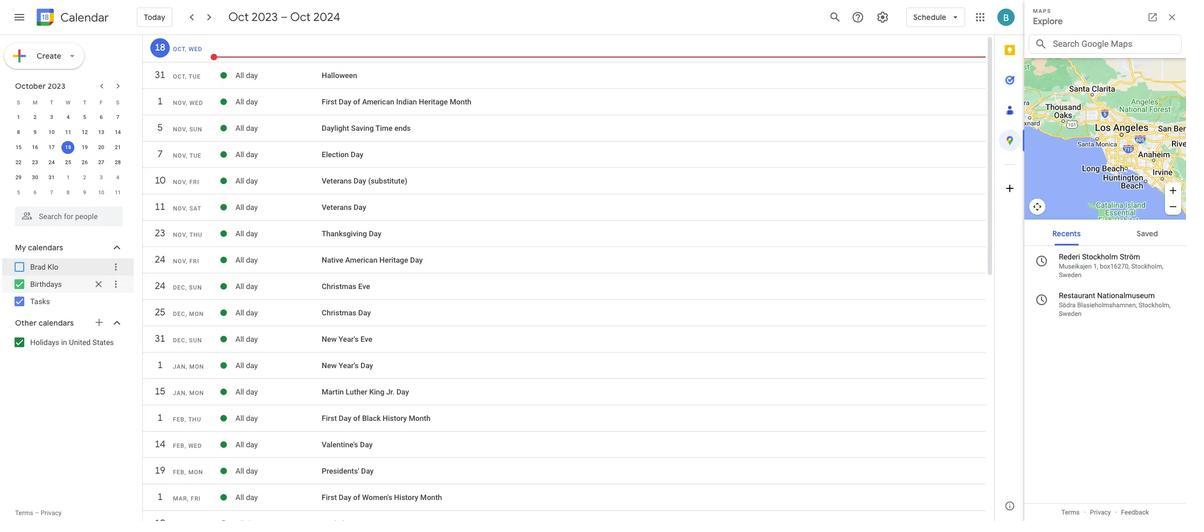 Task type: locate. For each thing, give the bounding box(es) containing it.
, inside "14" row
[[185, 443, 186, 450]]

first down presidents'
[[322, 494, 337, 502]]

row
[[10, 95, 126, 110], [10, 110, 126, 125], [10, 125, 126, 140], [10, 140, 126, 155], [10, 155, 126, 170], [10, 170, 126, 185], [10, 185, 126, 201], [143, 516, 986, 522]]

14 row
[[143, 436, 986, 460]]

7 day from the top
[[246, 230, 258, 238]]

2 31 link from the top
[[150, 330, 170, 349]]

wed up 'feb , mon' on the bottom left
[[188, 443, 202, 450]]

jan , mon down dec , mon
[[173, 364, 204, 371]]

0 vertical spatial feb
[[173, 417, 185, 424]]

history right black
[[383, 415, 407, 423]]

0 horizontal spatial 11
[[65, 129, 71, 135]]

october 2023 grid
[[10, 95, 126, 201]]

birthdays
[[30, 280, 62, 289]]

thu for 1
[[188, 417, 201, 424]]

9 up 16
[[34, 129, 37, 135]]

6 all day from the top
[[236, 203, 258, 212]]

day inside "14" row
[[246, 441, 258, 450]]

2 vertical spatial month
[[420, 494, 442, 502]]

day inside 19 'row'
[[361, 467, 374, 476]]

1 vertical spatial 3
[[100, 175, 103, 181]]

day inside 23 row
[[369, 230, 382, 238]]

fri for 10
[[189, 179, 199, 186]]

christmas down native
[[322, 283, 357, 291]]

0 vertical spatial 2
[[34, 114, 37, 120]]

, inside 7 row
[[186, 153, 188, 160]]

row containing 29
[[10, 170, 126, 185]]

mar , fri
[[173, 496, 201, 503]]

1 horizontal spatial –
[[281, 10, 288, 25]]

dec , sun down dec , mon
[[173, 338, 202, 345]]

nov , fri down nov , thu
[[173, 258, 199, 265]]

24 link
[[150, 251, 170, 270], [150, 277, 170, 297]]

day for election day
[[246, 150, 258, 159]]

5 inside 5 link
[[157, 122, 162, 134]]

all inside 25 row
[[236, 309, 244, 318]]

oct inside the '18' row group
[[173, 46, 185, 53]]

7 all from the top
[[236, 230, 244, 238]]

calendar element
[[35, 6, 109, 30]]

day
[[339, 98, 352, 106], [351, 150, 364, 159], [354, 177, 366, 185], [354, 203, 366, 212], [369, 230, 382, 238], [410, 256, 423, 265], [358, 309, 371, 318], [361, 362, 373, 370], [397, 388, 409, 397], [339, 415, 352, 423], [360, 441, 373, 450], [361, 467, 374, 476], [339, 494, 352, 502]]

11 day from the top
[[246, 335, 258, 344]]

1 link left 'mar'
[[150, 488, 170, 508]]

6 down 30 element
[[34, 190, 37, 196]]

1 horizontal spatial t
[[83, 99, 86, 105]]

mon inside 19 'row'
[[188, 470, 203, 477]]

mon inside 15 row
[[189, 390, 204, 397]]

heritage
[[419, 98, 448, 106], [380, 256, 408, 265]]

0 vertical spatial fri
[[189, 179, 199, 186]]

1 vertical spatial 2
[[83, 175, 86, 181]]

1 nov from the top
[[173, 100, 186, 107]]

5 day from the top
[[246, 177, 258, 185]]

all
[[236, 71, 244, 80], [236, 98, 244, 106], [236, 124, 244, 133], [236, 150, 244, 159], [236, 177, 244, 185], [236, 203, 244, 212], [236, 230, 244, 238], [236, 256, 244, 265], [236, 283, 244, 291], [236, 309, 244, 318], [236, 335, 244, 344], [236, 362, 244, 370], [236, 388, 244, 397], [236, 415, 244, 423], [236, 441, 244, 450], [236, 467, 244, 476], [236, 494, 244, 502]]

11 all day from the top
[[236, 335, 258, 344]]

7 inside row
[[157, 148, 162, 161]]

7 for 7 link
[[157, 148, 162, 161]]

14 day from the top
[[246, 415, 258, 423]]

all day for first day of women's history month
[[236, 494, 258, 502]]

4 all from the top
[[236, 150, 244, 159]]

november 7 element
[[45, 187, 58, 199]]

10 all day cell from the top
[[236, 305, 322, 322]]

15 inside row
[[154, 386, 165, 398]]

0 vertical spatial 8
[[17, 129, 20, 135]]

1 horizontal spatial 19
[[154, 465, 165, 478]]

4 down w
[[67, 114, 70, 120]]

create button
[[4, 43, 84, 69]]

7 up 14 element
[[116, 114, 119, 120]]

fri inside 10 row
[[189, 179, 199, 186]]

day for veterans day (substitute)
[[354, 177, 366, 185]]

cell
[[215, 516, 236, 522], [236, 516, 322, 522]]

dec up dec , mon
[[173, 285, 185, 292]]

jan
[[173, 364, 186, 371], [173, 390, 186, 397]]

mon inside 1 row
[[189, 364, 204, 371]]

18 left oct , wed
[[154, 42, 165, 54]]

row group containing 1
[[10, 110, 126, 201]]

1 vertical spatial first
[[322, 415, 337, 423]]

all day cell inside 19 'row'
[[236, 463, 322, 480]]

all inside 5 row
[[236, 124, 244, 133]]

0 vertical spatial 4
[[67, 114, 70, 120]]

1 vertical spatial history
[[394, 494, 419, 502]]

nov inside 1 row
[[173, 100, 186, 107]]

all inside 23 row
[[236, 230, 244, 238]]

all for first day of black history month
[[236, 415, 244, 423]]

american up time
[[362, 98, 395, 106]]

31 link left oct , tue in the top left of the page
[[150, 66, 170, 85]]

2 all from the top
[[236, 98, 244, 106]]

, for christmas eve
[[185, 285, 187, 292]]

all day cell for daylight saving time ends
[[236, 120, 322, 137]]

11 down 10 link
[[154, 201, 165, 214]]

10 element
[[45, 126, 58, 139]]

0 horizontal spatial 5
[[17, 190, 20, 196]]

1 link
[[150, 92, 170, 112], [150, 356, 170, 376], [150, 409, 170, 429], [150, 488, 170, 508]]

24 up 25 link
[[154, 280, 165, 293]]

of for american
[[353, 98, 360, 106]]

18, today element
[[62, 141, 75, 154]]

all day for new year's eve
[[236, 335, 258, 344]]

0 vertical spatial thu
[[189, 232, 202, 239]]

dec , sun
[[173, 285, 202, 292], [173, 338, 202, 345]]

24 link down 23 link
[[150, 251, 170, 270]]

veterans inside 10 row
[[322, 177, 352, 185]]

0 horizontal spatial 7
[[50, 190, 53, 196]]

1 vertical spatial feb
[[173, 443, 185, 450]]

, inside 15 row
[[186, 390, 187, 397]]

day inside 11 row
[[354, 203, 366, 212]]

2 1 link from the top
[[150, 356, 170, 376]]

11 inside row
[[154, 201, 165, 214]]

dec inside 31 row
[[173, 338, 185, 345]]

1 row up 15 row
[[143, 356, 986, 381]]

15 up 14 link
[[154, 386, 165, 398]]

19 inside 'row'
[[154, 465, 165, 478]]

s left "m"
[[17, 99, 20, 105]]

11 up 18, today 'element'
[[65, 129, 71, 135]]

all for valentine's day
[[236, 441, 244, 450]]

oct 2023 – oct 2024
[[228, 10, 341, 25]]

7 all day cell from the top
[[236, 225, 322, 243]]

25 for 25 link
[[154, 307, 165, 319]]

10
[[49, 129, 55, 135], [154, 175, 165, 187], [98, 190, 104, 196]]

, for first day of american indian heritage month
[[186, 100, 188, 107]]

None search field
[[0, 203, 134, 226]]

2 dec , sun from the top
[[173, 338, 202, 345]]

new down "christmas day" button
[[322, 335, 337, 344]]

0 vertical spatial 6
[[100, 114, 103, 120]]

0 vertical spatial heritage
[[419, 98, 448, 106]]

2 vertical spatial 31
[[154, 333, 165, 346]]

0 vertical spatial 31 link
[[150, 66, 170, 85]]

wed for 1
[[189, 100, 203, 107]]

all day cell for new year's eve
[[236, 331, 322, 348]]

–
[[281, 10, 288, 25], [35, 510, 39, 518]]

s right f
[[116, 99, 119, 105]]

dec , sun inside 31 row
[[173, 338, 202, 345]]

13 all from the top
[[236, 388, 244, 397]]

brad klo list item
[[2, 259, 134, 276]]

0 horizontal spatial 9
[[34, 129, 37, 135]]

1 day from the top
[[246, 71, 258, 80]]

0 horizontal spatial 15
[[15, 144, 22, 150]]

1 first from the top
[[322, 98, 337, 106]]

1 vertical spatial jan , mon
[[173, 390, 204, 397]]

mar
[[173, 496, 187, 503]]

– right the "terms" link
[[35, 510, 39, 518]]

nov
[[173, 100, 186, 107], [173, 126, 186, 133], [173, 153, 186, 160], [173, 179, 186, 186], [173, 205, 186, 212], [173, 232, 186, 239], [173, 258, 186, 265]]

1 vertical spatial 4
[[116, 175, 119, 181]]

2 year's from the top
[[339, 362, 359, 370]]

of left women's
[[353, 494, 360, 502]]

dec , sun inside 24 row
[[173, 285, 202, 292]]

4 all day cell from the top
[[236, 146, 322, 163]]

all for first day of american indian heritage month
[[236, 98, 244, 106]]

1 horizontal spatial 11
[[115, 190, 121, 196]]

1 year's from the top
[[339, 335, 359, 344]]

calendars for other calendars
[[39, 319, 74, 328]]

17 all day cell from the top
[[236, 490, 322, 507]]

year's inside 1 row
[[339, 362, 359, 370]]

, inside 5 row
[[186, 126, 188, 133]]

5 all day cell from the top
[[236, 173, 322, 190]]

8 all from the top
[[236, 256, 244, 265]]

1 vertical spatial dec , sun
[[173, 338, 202, 345]]

19 down 12 element
[[82, 144, 88, 150]]

1 inside november 1 element
[[67, 175, 70, 181]]

calendars up 'brad klo'
[[28, 243, 63, 253]]

nov right 5 link
[[173, 126, 186, 133]]

0 vertical spatial 31
[[154, 69, 165, 81]]

first up 'daylight'
[[322, 98, 337, 106]]

1 vertical spatial jan
[[173, 390, 186, 397]]

2 vertical spatial 10
[[98, 190, 104, 196]]

mon for 1
[[189, 364, 204, 371]]

christmas day button
[[322, 309, 371, 318]]

mon down the feb , wed at left
[[188, 470, 203, 477]]

6 all day cell from the top
[[236, 199, 322, 216]]

2 vertical spatial feb
[[173, 470, 185, 477]]

2023 for oct
[[252, 10, 278, 25]]

day for new year's day
[[246, 362, 258, 370]]

19 for 19 element
[[82, 144, 88, 150]]

11 for 11 element
[[65, 129, 71, 135]]

0 horizontal spatial 3
[[50, 114, 53, 120]]

18 down 11 element
[[65, 144, 71, 150]]

wed up nov , sun
[[189, 100, 203, 107]]

, for martin luther king jr. day
[[186, 390, 187, 397]]

0 vertical spatial 2023
[[252, 10, 278, 25]]

sun up dec , mon
[[189, 285, 202, 292]]

1
[[157, 95, 162, 108], [17, 114, 20, 120], [67, 175, 70, 181], [157, 360, 162, 372], [157, 412, 162, 425], [157, 492, 162, 504]]

thu up the feb , wed at left
[[188, 417, 201, 424]]

1 row up "14" row
[[143, 409, 986, 434]]

5
[[83, 114, 86, 120], [157, 122, 162, 134], [17, 190, 20, 196]]

day inside 15 row
[[246, 388, 258, 397]]

17 day from the top
[[246, 494, 258, 502]]

0 horizontal spatial 2023
[[48, 81, 65, 91]]

3 all day cell from the top
[[236, 120, 322, 137]]

1 link up 15 link
[[150, 356, 170, 376]]

1 vertical spatial 7
[[157, 148, 162, 161]]

all day cell for native american heritage day
[[236, 252, 322, 269]]

, for daylight saving time ends
[[186, 126, 188, 133]]

1 31 link from the top
[[150, 66, 170, 85]]

2 vertical spatial first
[[322, 494, 337, 502]]

valentine's
[[322, 441, 358, 450]]

presidents' day
[[322, 467, 374, 476]]

5 inside november 5 element
[[17, 190, 20, 196]]

1 vertical spatial new
[[322, 362, 337, 370]]

all inside 19 'row'
[[236, 467, 244, 476]]

0 vertical spatial jan
[[173, 364, 186, 371]]

21
[[115, 144, 121, 150]]

calendar heading
[[58, 10, 109, 25]]

mon
[[189, 311, 204, 318], [189, 364, 204, 371], [189, 390, 204, 397], [188, 470, 203, 477]]

year's down new year's eve button
[[339, 362, 359, 370]]

0 vertical spatial 24 link
[[150, 251, 170, 270]]

6 day from the top
[[246, 203, 258, 212]]

2 nov from the top
[[173, 126, 186, 133]]

18
[[154, 42, 165, 54], [65, 144, 71, 150]]

indian
[[396, 98, 417, 106]]

0 vertical spatial nov , fri
[[173, 179, 199, 186]]

24 row
[[143, 251, 986, 276], [143, 277, 986, 302]]

16 all day cell from the top
[[236, 463, 322, 480]]

2 vertical spatial 5
[[17, 190, 20, 196]]

1 row up 5 row
[[143, 92, 986, 117]]

heritage down thanksgiving day button
[[380, 256, 408, 265]]

of
[[353, 98, 360, 106], [353, 415, 360, 423], [353, 494, 360, 502]]

0 horizontal spatial 2
[[34, 114, 37, 120]]

1 horizontal spatial 3
[[100, 175, 103, 181]]

all day cell inside 11 row
[[236, 199, 322, 216]]

halloween button
[[322, 71, 357, 80]]

nov inside 10 row
[[173, 179, 186, 186]]

1 s from the left
[[17, 99, 20, 105]]

10 day from the top
[[246, 309, 258, 318]]

row containing 5
[[10, 185, 126, 201]]

all day inside 23 row
[[236, 230, 258, 238]]

10 row
[[143, 171, 986, 196]]

wed up oct , tue in the top left of the page
[[189, 46, 202, 53]]

15 for 15 link
[[154, 386, 165, 398]]

feb right 19 link
[[173, 470, 185, 477]]

14 all from the top
[[236, 415, 244, 423]]

14 all day from the top
[[236, 415, 258, 423]]

15 for 15 element
[[15, 144, 22, 150]]

jan , mon up feb , thu
[[173, 390, 204, 397]]

, for veterans day (substitute)
[[186, 179, 188, 186]]

0 vertical spatial 24 row
[[143, 251, 986, 276]]

31 row down 25 row
[[143, 330, 986, 355]]

day for halloween
[[246, 71, 258, 80]]

3 1 link from the top
[[150, 409, 170, 429]]

election
[[322, 150, 349, 159]]

dec
[[173, 285, 185, 292], [173, 311, 185, 318], [173, 338, 185, 345]]

31 inside row
[[49, 175, 55, 181]]

2 vertical spatial 11
[[154, 201, 165, 214]]

all for veterans day
[[236, 203, 244, 212]]

1 vertical spatial american
[[345, 256, 378, 265]]

1 all day cell from the top
[[236, 67, 322, 84]]

23 inside row
[[32, 160, 38, 166]]

month for first day of black history month
[[409, 415, 431, 423]]

1 link up 14 link
[[150, 409, 170, 429]]

nov inside 7 row
[[173, 153, 186, 160]]

1 down 25 element
[[67, 175, 70, 181]]

1 horizontal spatial 15
[[154, 386, 165, 398]]

5 nov from the top
[[173, 205, 186, 212]]

, inside 19 'row'
[[185, 470, 186, 477]]

year's up new year's day button
[[339, 335, 359, 344]]

thu down sat
[[189, 232, 202, 239]]

, for christmas day
[[185, 311, 187, 318]]

17 all day from the top
[[236, 494, 258, 502]]

9 down november 2 element
[[83, 190, 86, 196]]

new for 1
[[322, 362, 337, 370]]

new up martin
[[322, 362, 337, 370]]

mon down dec , mon
[[189, 364, 204, 371]]

oct inside 31 row
[[173, 73, 185, 80]]

1 left 'mar'
[[157, 492, 162, 504]]

1 horizontal spatial 2
[[83, 175, 86, 181]]

1 horizontal spatial 4
[[116, 175, 119, 181]]

thu for 23
[[189, 232, 202, 239]]

of left black
[[353, 415, 360, 423]]

all day inside 7 row
[[236, 150, 258, 159]]

saving
[[351, 124, 374, 133]]

1 vertical spatial 15
[[154, 386, 165, 398]]

5 down the 29 "element"
[[17, 190, 20, 196]]

15 day from the top
[[246, 441, 258, 450]]

1 vertical spatial wed
[[189, 100, 203, 107]]

mon for 25
[[189, 311, 204, 318]]

11 down november 4 element
[[115, 190, 121, 196]]

5 row
[[143, 119, 986, 143]]

25 row
[[143, 304, 986, 328]]

31 row
[[143, 66, 986, 91], [143, 330, 986, 355]]

1 horizontal spatial 10
[[98, 190, 104, 196]]

0 vertical spatial 14
[[115, 129, 121, 135]]

sun for 24
[[189, 285, 202, 292]]

nov down nov , thu
[[173, 258, 186, 265]]

sun inside 5 row
[[189, 126, 202, 133]]

dec for 25
[[173, 311, 185, 318]]

1 row
[[143, 92, 986, 117], [143, 356, 986, 381], [143, 409, 986, 434], [143, 488, 986, 513]]

dec down dec , mon
[[173, 338, 185, 345]]

0 vertical spatial 15
[[15, 144, 22, 150]]

first day of american indian heritage month button
[[322, 98, 472, 106]]

10 all from the top
[[236, 309, 244, 318]]

t left w
[[50, 99, 53, 105]]

, for new year's eve
[[185, 338, 187, 345]]

all day cell inside 23 row
[[236, 225, 322, 243]]

2 vertical spatial sun
[[189, 338, 202, 345]]

8 day from the top
[[246, 256, 258, 265]]

all day cell inside 25 row
[[236, 305, 322, 322]]

– left 2024
[[281, 10, 288, 25]]

new year's eve
[[322, 335, 373, 344]]

day inside 10 row
[[246, 177, 258, 185]]

all inside 15 row
[[236, 388, 244, 397]]

tue inside 7 row
[[189, 153, 202, 160]]

31 row down the '18' row group
[[143, 66, 986, 91]]

day inside 10 row
[[354, 177, 366, 185]]

2 jan , mon from the top
[[173, 390, 204, 397]]

16 all day from the top
[[236, 467, 258, 476]]

tab list
[[995, 35, 1025, 492]]

1 vertical spatial 18
[[65, 144, 71, 150]]

8 all day cell from the top
[[236, 252, 322, 269]]

14 inside row group
[[115, 129, 121, 135]]

first down martin
[[322, 415, 337, 423]]

day inside 25 row
[[246, 309, 258, 318]]

13 element
[[95, 126, 108, 139]]

13 all day from the top
[[236, 388, 258, 397]]

nov right 23 link
[[173, 232, 186, 239]]

14 for 14 element
[[115, 129, 121, 135]]

2 all day cell from the top
[[236, 93, 322, 111]]

of for black
[[353, 415, 360, 423]]

, inside 11 row
[[186, 205, 188, 212]]

2 of from the top
[[353, 415, 360, 423]]

6 all from the top
[[236, 203, 244, 212]]

all day cell inside 7 row
[[236, 146, 322, 163]]

1 all day from the top
[[236, 71, 258, 80]]

24 element
[[45, 156, 58, 169]]

12 all day from the top
[[236, 362, 258, 370]]

0 vertical spatial sun
[[189, 126, 202, 133]]

25 down 18, today 'element'
[[65, 160, 71, 166]]

1 nov , fri from the top
[[173, 179, 199, 186]]

schedule button
[[907, 4, 966, 30]]

calendars up in
[[39, 319, 74, 328]]

0 vertical spatial dec , sun
[[173, 285, 202, 292]]

1 horizontal spatial 2023
[[252, 10, 278, 25]]

13 day from the top
[[246, 388, 258, 397]]

4 all day from the top
[[236, 150, 258, 159]]

29 element
[[12, 171, 25, 184]]

6 nov from the top
[[173, 232, 186, 239]]

, inside the '18' row group
[[185, 46, 187, 53]]

2023
[[252, 10, 278, 25], [48, 81, 65, 91]]

2 horizontal spatial 10
[[154, 175, 165, 187]]

2 all day from the top
[[236, 98, 258, 106]]

5 up 12
[[83, 114, 86, 120]]

day for first day of women's history month
[[246, 494, 258, 502]]

15 inside row
[[15, 144, 22, 150]]

tue down nov , sun
[[189, 153, 202, 160]]

4 nov from the top
[[173, 179, 186, 186]]

4
[[67, 114, 70, 120], [116, 175, 119, 181]]

1 vertical spatial eve
[[361, 335, 373, 344]]

0 vertical spatial 18
[[154, 42, 165, 54]]

all day cell for presidents' day
[[236, 463, 322, 480]]

18 row group
[[143, 38, 986, 63]]

day for first day of black history month
[[246, 415, 258, 423]]

, for native american heritage day
[[186, 258, 188, 265]]

1 vertical spatial –
[[35, 510, 39, 518]]

2 day from the top
[[246, 98, 258, 106]]

25 left dec , mon
[[154, 307, 165, 319]]

american inside 1 row
[[362, 98, 395, 106]]

3 1 row from the top
[[143, 409, 986, 434]]

eve down native american heritage day button
[[358, 283, 370, 291]]

3
[[50, 114, 53, 120], [100, 175, 103, 181]]

christmas
[[322, 283, 357, 291], [322, 309, 357, 318]]

year's
[[339, 335, 359, 344], [339, 362, 359, 370]]

october 2023
[[15, 81, 65, 91]]

all day cell for first day of american indian heritage month
[[236, 93, 322, 111]]

31 down the 18 link
[[154, 69, 165, 81]]

all day cell inside 10 row
[[236, 173, 322, 190]]

t left f
[[83, 99, 86, 105]]

1 down 15 link
[[157, 412, 162, 425]]

, for new year's day
[[186, 364, 187, 371]]

5 link
[[150, 119, 170, 138]]

12 all from the top
[[236, 362, 244, 370]]

nov inside 5 row
[[173, 126, 186, 133]]

15 all from the top
[[236, 441, 244, 450]]

2 vertical spatial 24
[[154, 280, 165, 293]]

8 up 15 element
[[17, 129, 20, 135]]

veterans down election
[[322, 177, 352, 185]]

veterans inside 11 row
[[322, 203, 352, 212]]

1 vertical spatial year's
[[339, 362, 359, 370]]

1 vertical spatial tue
[[189, 153, 202, 160]]

1 vertical spatial christmas
[[322, 309, 357, 318]]

day for presidents' day
[[361, 467, 374, 476]]

9 day from the top
[[246, 283, 258, 291]]

jan , mon for 15
[[173, 390, 204, 397]]

31 link down 25 link
[[150, 330, 170, 349]]

eve inside 24 row
[[358, 283, 370, 291]]

0 vertical spatial eve
[[358, 283, 370, 291]]

history right women's
[[394, 494, 419, 502]]

christmas inside 25 row
[[322, 309, 357, 318]]

2 first from the top
[[322, 415, 337, 423]]

t
[[50, 99, 53, 105], [83, 99, 86, 105]]

18 inside 'element'
[[65, 144, 71, 150]]

3 of from the top
[[353, 494, 360, 502]]

23 down 16 element
[[32, 160, 38, 166]]

christmas for 25
[[322, 309, 357, 318]]

23 element
[[29, 156, 42, 169]]

9 all day cell from the top
[[236, 278, 322, 295]]

19 inside row
[[82, 144, 88, 150]]

15
[[15, 144, 22, 150], [154, 386, 165, 398]]

0 vertical spatial wed
[[189, 46, 202, 53]]

privacy link
[[41, 510, 62, 518]]

2 new from the top
[[322, 362, 337, 370]]

all day cell
[[236, 67, 322, 84], [236, 93, 322, 111], [236, 120, 322, 137], [236, 146, 322, 163], [236, 173, 322, 190], [236, 199, 322, 216], [236, 225, 322, 243], [236, 252, 322, 269], [236, 278, 322, 295], [236, 305, 322, 322], [236, 331, 322, 348], [236, 357, 322, 375], [236, 384, 322, 401], [236, 410, 322, 428], [236, 437, 322, 454], [236, 463, 322, 480], [236, 490, 322, 507]]

3 day from the top
[[246, 124, 258, 133]]

jan inside 1 row
[[173, 364, 186, 371]]

2 vertical spatial of
[[353, 494, 360, 502]]

nov inside 11 row
[[173, 205, 186, 212]]

1 of from the top
[[353, 98, 360, 106]]

all day inside 15 row
[[236, 388, 258, 397]]

day inside 23 row
[[246, 230, 258, 238]]

luther
[[346, 388, 368, 397]]

,
[[185, 46, 187, 53], [185, 73, 187, 80], [186, 100, 188, 107], [186, 126, 188, 133], [186, 153, 188, 160], [186, 179, 188, 186], [186, 205, 188, 212], [186, 232, 188, 239], [186, 258, 188, 265], [185, 285, 187, 292], [185, 311, 187, 318], [185, 338, 187, 345], [186, 364, 187, 371], [186, 390, 187, 397], [185, 417, 186, 424], [185, 443, 186, 450], [185, 470, 186, 477], [187, 496, 189, 503]]

0 vertical spatial 23
[[32, 160, 38, 166]]

mon up feb , thu
[[189, 390, 204, 397]]

31
[[154, 69, 165, 81], [49, 175, 55, 181], [154, 333, 165, 346]]

of up saving
[[353, 98, 360, 106]]

7 link
[[150, 145, 170, 164]]

tue inside 31 row
[[189, 73, 201, 80]]

30 element
[[29, 171, 42, 184]]

all day for presidents' day
[[236, 467, 258, 476]]

wed inside "14" row
[[188, 443, 202, 450]]

0 vertical spatial 25
[[65, 160, 71, 166]]

1 vertical spatial thu
[[188, 417, 201, 424]]

day for christmas day
[[246, 309, 258, 318]]

mon right 25 link
[[189, 311, 204, 318]]

1 jan from the top
[[173, 364, 186, 371]]

all day cell for thanksgiving day
[[236, 225, 322, 243]]

all day cell inside "14" row
[[236, 437, 322, 454]]

all day inside 25 row
[[236, 309, 258, 318]]

10 up 17
[[49, 129, 55, 135]]

3 all from the top
[[236, 124, 244, 133]]

3 dec from the top
[[173, 338, 185, 345]]

dec inside 25 row
[[173, 311, 185, 318]]

1 vertical spatial 24 link
[[150, 277, 170, 297]]

14 link
[[150, 436, 170, 455]]

1 vertical spatial 31 link
[[150, 330, 170, 349]]

2 vertical spatial 7
[[50, 190, 53, 196]]

american down thanksgiving day
[[345, 256, 378, 265]]

7 down 31 element
[[50, 190, 53, 196]]

14 element
[[111, 126, 124, 139]]

w
[[66, 99, 71, 105]]

5 up 7 link
[[157, 122, 162, 134]]

16 day from the top
[[246, 467, 258, 476]]

1 vertical spatial 8
[[67, 190, 70, 196]]

0 vertical spatial 11
[[65, 129, 71, 135]]

day inside 25 row
[[358, 309, 371, 318]]

thu
[[189, 232, 202, 239], [188, 417, 201, 424]]

nov , fri inside 10 row
[[173, 179, 199, 186]]

martin luther king jr. day
[[322, 388, 409, 397]]

0 vertical spatial christmas
[[322, 283, 357, 291]]

christmas down christmas eve button
[[322, 309, 357, 318]]

0 vertical spatial new
[[322, 335, 337, 344]]

all day for halloween
[[236, 71, 258, 80]]

nov , fri
[[173, 179, 199, 186], [173, 258, 199, 265]]

mon inside 25 row
[[189, 311, 204, 318]]

5 all from the top
[[236, 177, 244, 185]]

nov , fri inside 24 row
[[173, 258, 199, 265]]

18 inside row group
[[154, 42, 165, 54]]

united
[[69, 339, 91, 347]]

, for election day
[[186, 153, 188, 160]]

all day for christmas eve
[[236, 283, 258, 291]]

history
[[383, 415, 407, 423], [394, 494, 419, 502]]

1 vertical spatial 6
[[34, 190, 37, 196]]

nov right 7 link
[[173, 153, 186, 160]]

tasks
[[30, 298, 50, 306]]

tue for 7
[[189, 153, 202, 160]]

other calendars
[[15, 319, 74, 328]]

0 vertical spatial of
[[353, 98, 360, 106]]

all for christmas day
[[236, 309, 244, 318]]

0 vertical spatial veterans
[[322, 177, 352, 185]]

halloween
[[322, 71, 357, 80]]

1 horizontal spatial 14
[[154, 439, 165, 451]]

jan up feb , thu
[[173, 364, 186, 371]]

day inside 11 row
[[246, 203, 258, 212]]

2 down "m"
[[34, 114, 37, 120]]

all day inside 19 'row'
[[236, 467, 258, 476]]

2 jan from the top
[[173, 390, 186, 397]]

nov for 24
[[173, 258, 186, 265]]

all day cell inside 15 row
[[236, 384, 322, 401]]

black
[[362, 415, 381, 423]]

thu inside 23 row
[[189, 232, 202, 239]]

, inside 10 row
[[186, 179, 188, 186]]

3 all day from the top
[[236, 124, 258, 133]]

jan , mon
[[173, 364, 204, 371], [173, 390, 204, 397]]

25
[[65, 160, 71, 166], [154, 307, 165, 319]]

feb inside "14" row
[[173, 443, 185, 450]]

1 dec from the top
[[173, 285, 185, 292]]

1 vertical spatial 5
[[157, 122, 162, 134]]

4 down "28" element
[[116, 175, 119, 181]]

all day for first day of black history month
[[236, 415, 258, 423]]

fri up sat
[[189, 179, 199, 186]]

31 link for halloween
[[150, 66, 170, 85]]

all inside 11 row
[[236, 203, 244, 212]]

2 nov , fri from the top
[[173, 258, 199, 265]]

4 day from the top
[[246, 150, 258, 159]]

31 element
[[45, 171, 58, 184]]

1 dec , sun from the top
[[173, 285, 202, 292]]

17 all from the top
[[236, 494, 244, 502]]

25 for 25 element
[[65, 160, 71, 166]]

0 vertical spatial history
[[383, 415, 407, 423]]

year's inside 31 row
[[339, 335, 359, 344]]

terms
[[15, 510, 33, 518]]

10 down november 3 element
[[98, 190, 104, 196]]

of for women's
[[353, 494, 360, 502]]

24 link up 25 link
[[150, 277, 170, 297]]

, inside 23 row
[[186, 232, 188, 239]]

, for veterans day
[[186, 205, 188, 212]]

8 down november 1 element
[[67, 190, 70, 196]]

1 vertical spatial 23
[[154, 228, 165, 240]]

christmas eve
[[322, 283, 370, 291]]

month
[[450, 98, 472, 106], [409, 415, 431, 423], [420, 494, 442, 502]]

3 first from the top
[[322, 494, 337, 502]]

16 all from the top
[[236, 467, 244, 476]]

jan inside 15 row
[[173, 390, 186, 397]]

19
[[82, 144, 88, 150], [154, 465, 165, 478]]

1 vertical spatial of
[[353, 415, 360, 423]]

nov , fri right 10 link
[[173, 179, 199, 186]]

, for valentine's day
[[185, 443, 186, 450]]

all day cell inside 5 row
[[236, 120, 322, 137]]

christmas eve button
[[322, 283, 370, 291]]

24 inside 'element'
[[49, 160, 55, 166]]

1 1 link from the top
[[150, 92, 170, 112]]

new for 31
[[322, 335, 337, 344]]

dec right 25 link
[[173, 311, 185, 318]]

grid
[[143, 35, 986, 522]]

all day inside "14" row
[[236, 441, 258, 450]]

1 jan , mon from the top
[[173, 364, 204, 371]]

9 all day from the top
[[236, 283, 258, 291]]

27 element
[[95, 156, 108, 169]]

all for christmas eve
[[236, 283, 244, 291]]

1 veterans from the top
[[322, 177, 352, 185]]

0 horizontal spatial 14
[[115, 129, 121, 135]]

19 link
[[150, 462, 170, 481]]

1 for first day of american indian heritage month
[[157, 95, 162, 108]]

1 horizontal spatial 7
[[116, 114, 119, 120]]

12 all day cell from the top
[[236, 357, 322, 375]]

nov left sat
[[173, 205, 186, 212]]

24 row up 25 row
[[143, 277, 986, 302]]

2 dec from the top
[[173, 311, 185, 318]]

13 all day cell from the top
[[236, 384, 322, 401]]

1 vertical spatial 14
[[154, 439, 165, 451]]

row group
[[10, 110, 126, 201]]

calendars inside my calendars dropdown button
[[28, 243, 63, 253]]

november 10 element
[[95, 187, 108, 199]]

11
[[65, 129, 71, 135], [115, 190, 121, 196], [154, 201, 165, 214]]

1 t from the left
[[50, 99, 53, 105]]

0 horizontal spatial t
[[50, 99, 53, 105]]

1 horizontal spatial 23
[[154, 228, 165, 240]]

all inside 10 row
[[236, 177, 244, 185]]

24 row down 23 row
[[143, 251, 986, 276]]

daylight
[[322, 124, 349, 133]]

15 all day from the top
[[236, 441, 258, 450]]

all day inside 10 row
[[236, 177, 258, 185]]

0 horizontal spatial 23
[[32, 160, 38, 166]]

dec , mon
[[173, 311, 204, 318]]

day inside 7 row
[[351, 150, 364, 159]]

1 vertical spatial 31 row
[[143, 330, 986, 355]]

november 2 element
[[78, 171, 91, 184]]

2 24 link from the top
[[150, 277, 170, 297]]

other
[[15, 319, 37, 328]]

day inside "14" row
[[360, 441, 373, 450]]

veterans up thanksgiving
[[322, 203, 352, 212]]

1 link up 5 link
[[150, 92, 170, 112]]

all inside "14" row
[[236, 441, 244, 450]]

12
[[82, 129, 88, 135]]

feb inside 19 'row'
[[173, 470, 185, 477]]

7
[[116, 114, 119, 120], [157, 148, 162, 161], [50, 190, 53, 196]]

holidays
[[30, 339, 59, 347]]

23 inside row
[[154, 228, 165, 240]]

0 vertical spatial 5
[[83, 114, 86, 120]]

21 element
[[111, 141, 124, 154]]



Task type: describe. For each thing, give the bounding box(es) containing it.
all day for new year's day
[[236, 362, 258, 370]]

first day of american indian heritage month
[[322, 98, 472, 106]]

2 t from the left
[[83, 99, 86, 105]]

day for veterans day (substitute)
[[246, 177, 258, 185]]

nov for 1
[[173, 100, 186, 107]]

13
[[98, 129, 104, 135]]

row containing 22
[[10, 155, 126, 170]]

grid containing 18
[[143, 35, 986, 522]]

23 link
[[150, 224, 170, 244]]

thanksgiving day button
[[322, 230, 382, 238]]

new year's eve button
[[322, 335, 373, 344]]

women's
[[362, 494, 392, 502]]

thanksgiving day
[[322, 230, 382, 238]]

states
[[93, 339, 114, 347]]

2 31 row from the top
[[143, 330, 986, 355]]

row containing 8
[[10, 125, 126, 140]]

terms – privacy
[[15, 510, 62, 518]]

25 element
[[62, 156, 75, 169]]

feb , wed
[[173, 443, 202, 450]]

1 link for first day of black history month
[[150, 409, 170, 429]]

nov for 10
[[173, 179, 186, 186]]

oct for oct , wed
[[173, 46, 185, 53]]

sat
[[189, 205, 202, 212]]

king
[[369, 388, 385, 397]]

17
[[49, 144, 55, 150]]

day inside 24 row
[[410, 256, 423, 265]]

11 element
[[62, 126, 75, 139]]

settings menu image
[[876, 11, 889, 24]]

24 for native
[[154, 254, 165, 266]]

november 9 element
[[78, 187, 91, 199]]

row containing 1
[[10, 110, 126, 125]]

0 vertical spatial 9
[[34, 129, 37, 135]]

day for christmas eve
[[246, 283, 258, 291]]

all day for veterans day (substitute)
[[236, 177, 258, 185]]

first day of black history month
[[322, 415, 431, 423]]

day for christmas day
[[358, 309, 371, 318]]

november 11 element
[[111, 187, 124, 199]]

31 link for new year's eve
[[150, 330, 170, 349]]

all for halloween
[[236, 71, 244, 80]]

time
[[376, 124, 393, 133]]

15 row
[[143, 383, 986, 408]]

2 s from the left
[[116, 99, 119, 105]]

all day for daylight saving time ends
[[236, 124, 258, 133]]

1 up 15 element
[[17, 114, 20, 120]]

0 horizontal spatial 4
[[67, 114, 70, 120]]

26
[[82, 160, 88, 166]]

birthdays list item
[[2, 276, 134, 293]]

november 3 element
[[95, 171, 108, 184]]

22
[[15, 160, 22, 166]]

17 element
[[45, 141, 58, 154]]

18 link
[[150, 38, 170, 58]]

in
[[61, 339, 67, 347]]

7 row
[[143, 145, 986, 170]]

1 vertical spatial 9
[[83, 190, 86, 196]]

15 link
[[150, 383, 170, 402]]

holidays in united states
[[30, 339, 114, 347]]

veterans for 11
[[322, 203, 352, 212]]

wed for 18
[[189, 46, 202, 53]]

0 vertical spatial –
[[281, 10, 288, 25]]

20
[[98, 144, 104, 150]]

all day for christmas day
[[236, 309, 258, 318]]

10 for november 10 element
[[98, 190, 104, 196]]

thanksgiving
[[322, 230, 367, 238]]

all for first day of women's history month
[[236, 494, 244, 502]]

calendar
[[60, 10, 109, 25]]

daylight saving time ends button
[[322, 124, 411, 133]]

privacy
[[41, 510, 62, 518]]

2024
[[314, 10, 341, 25]]

2 cell from the left
[[236, 516, 322, 522]]

day for valentine's day
[[246, 441, 258, 450]]

25 link
[[150, 304, 170, 323]]

feb for 19
[[173, 470, 185, 477]]

veterans for 10
[[322, 177, 352, 185]]

valentine's day
[[322, 441, 373, 450]]

nov for 11
[[173, 205, 186, 212]]

14 for 14 link
[[154, 439, 165, 451]]

all day cell for halloween
[[236, 67, 322, 84]]

first day of women's history month button
[[322, 494, 442, 502]]

november 8 element
[[62, 187, 75, 199]]

year's for 31
[[339, 335, 359, 344]]

feb , mon
[[173, 470, 203, 477]]

brad
[[30, 263, 46, 272]]

row containing s
[[10, 95, 126, 110]]

5 for 5 link
[[157, 122, 162, 134]]

native
[[322, 256, 343, 265]]

23 for 23 link
[[154, 228, 165, 240]]

my
[[15, 243, 26, 253]]

tab list inside side panel section
[[995, 35, 1025, 492]]

day for new year's eve
[[246, 335, 258, 344]]

0 vertical spatial 3
[[50, 114, 53, 120]]

all day for election day
[[236, 150, 258, 159]]

sun for 5
[[189, 126, 202, 133]]

11 row
[[143, 198, 986, 223]]

october
[[15, 81, 46, 91]]

nov , sat
[[173, 205, 202, 212]]

, for thanksgiving day
[[186, 232, 188, 239]]

24 link for native
[[150, 251, 170, 270]]

year's for 1
[[339, 362, 359, 370]]

election day
[[322, 150, 364, 159]]

18 for 18, today 'element'
[[65, 144, 71, 150]]

veterans day
[[322, 203, 366, 212]]

nov for 23
[[173, 232, 186, 239]]

november 4 element
[[111, 171, 124, 184]]

1 for new year's day
[[157, 360, 162, 372]]

wed for 14
[[188, 443, 202, 450]]

4 1 row from the top
[[143, 488, 986, 513]]

23 for 23 element
[[32, 160, 38, 166]]

all for election day
[[236, 150, 244, 159]]

month for first day of women's history month
[[420, 494, 442, 502]]

22 element
[[12, 156, 25, 169]]

day for first day of women's history month
[[339, 494, 352, 502]]

all day cell for christmas day
[[236, 305, 322, 322]]

fri for 24
[[189, 258, 199, 265]]

fri for 1
[[191, 496, 201, 503]]

all day cell for veterans day (substitute)
[[236, 173, 322, 190]]

Search for people text field
[[22, 207, 116, 226]]

daylight saving time ends
[[322, 124, 411, 133]]

nov , thu
[[173, 232, 202, 239]]

nov , fri for 10
[[173, 179, 199, 186]]

19 row
[[143, 462, 986, 487]]

martin luther king jr. day button
[[322, 388, 409, 397]]

brad klo
[[30, 263, 58, 272]]

history for black
[[383, 415, 407, 423]]

18 cell
[[60, 140, 76, 155]]

november 5 element
[[12, 187, 25, 199]]

mon for 15
[[189, 390, 204, 397]]

oct , tue
[[173, 73, 201, 80]]

2 24 row from the top
[[143, 277, 986, 302]]

first day of women's history month
[[322, 494, 442, 502]]

all day cell for first day of women's history month
[[236, 490, 322, 507]]

oct , wed
[[173, 46, 202, 53]]

1 cell from the left
[[215, 516, 236, 522]]

martin
[[322, 388, 344, 397]]

1 24 row from the top
[[143, 251, 986, 276]]

nov , wed
[[173, 100, 203, 107]]

all for thanksgiving day
[[236, 230, 244, 238]]

28 element
[[111, 156, 124, 169]]

veterans day (substitute) button
[[322, 177, 408, 185]]

day inside 15 row
[[397, 388, 409, 397]]

support image
[[852, 11, 865, 24]]

all day for thanksgiving day
[[236, 230, 258, 238]]

schedule
[[914, 12, 947, 22]]

23 row
[[143, 224, 986, 249]]

history for women's
[[394, 494, 419, 502]]

10 link
[[150, 171, 170, 191]]

november 1 element
[[62, 171, 75, 184]]

dec , sun for 31
[[173, 338, 202, 345]]

new year's day button
[[322, 362, 373, 370]]

all for martin luther king jr. day
[[236, 388, 244, 397]]

, for first day of women's history month
[[187, 496, 189, 503]]

day for veterans day
[[246, 203, 258, 212]]

29
[[15, 175, 22, 181]]

today button
[[137, 4, 172, 30]]

19 element
[[78, 141, 91, 154]]

november 6 element
[[29, 187, 42, 199]]

1 horizontal spatial heritage
[[419, 98, 448, 106]]

klo
[[48, 263, 58, 272]]

12 element
[[78, 126, 91, 139]]

nov , tue
[[173, 153, 202, 160]]

19 for 19 link
[[154, 465, 165, 478]]

jan , mon for 1
[[173, 364, 204, 371]]

16
[[32, 144, 38, 150]]

2 1 row from the top
[[143, 356, 986, 381]]

0 horizontal spatial heritage
[[380, 256, 408, 265]]

all day cell for veterans day
[[236, 199, 322, 216]]

26 element
[[78, 156, 91, 169]]

16 element
[[29, 141, 42, 154]]

0 vertical spatial month
[[450, 98, 472, 106]]

1 horizontal spatial 6
[[100, 114, 103, 120]]

0 vertical spatial 7
[[116, 114, 119, 120]]

24 for christmas
[[154, 280, 165, 293]]

1 1 row from the top
[[143, 92, 986, 117]]

veterans day (substitute)
[[322, 177, 408, 185]]

dec for 24
[[173, 285, 185, 292]]

day for veterans day
[[354, 203, 366, 212]]

15 element
[[12, 141, 25, 154]]

jan for 15
[[173, 390, 186, 397]]

new year's day
[[322, 362, 373, 370]]

my calendars button
[[2, 239, 134, 257]]

20 element
[[95, 141, 108, 154]]

2023 for october
[[48, 81, 65, 91]]

jr.
[[386, 388, 395, 397]]

veterans day button
[[322, 203, 366, 212]]

day for martin luther king jr. day
[[246, 388, 258, 397]]

eve inside 31 row
[[361, 335, 373, 344]]

28
[[115, 160, 121, 166]]

day for thanksgiving day
[[246, 230, 258, 238]]

1 31 row from the top
[[143, 66, 986, 91]]

my calendars
[[15, 243, 63, 253]]

18 for the 18 link
[[154, 42, 165, 54]]

nov , sun
[[173, 126, 202, 133]]

all for veterans day (substitute)
[[236, 177, 244, 185]]

christmas day
[[322, 309, 371, 318]]

m
[[33, 99, 37, 105]]

side panel section
[[995, 35, 1025, 522]]

create
[[37, 51, 61, 61]]

terms link
[[15, 510, 33, 518]]

native american heritage day
[[322, 256, 423, 265]]

1 horizontal spatial 8
[[67, 190, 70, 196]]

(substitute)
[[368, 177, 408, 185]]

31 for new year's eve
[[154, 333, 165, 346]]

7 for november 7 element
[[50, 190, 53, 196]]

day for thanksgiving day
[[369, 230, 382, 238]]

add other calendars image
[[94, 318, 105, 328]]

0 horizontal spatial 6
[[34, 190, 37, 196]]

nov for 7
[[173, 153, 186, 160]]

all day cell for new year's day
[[236, 357, 322, 375]]

sun for 31
[[189, 338, 202, 345]]

valentine's day button
[[322, 441, 373, 450]]

31 for halloween
[[154, 69, 165, 81]]

0 horizontal spatial 8
[[17, 129, 20, 135]]

first day of black history month button
[[322, 415, 431, 423]]

1 for first day of black history month
[[157, 412, 162, 425]]

my calendars list
[[2, 259, 134, 311]]

presidents'
[[322, 467, 359, 476]]

row containing 15
[[10, 140, 126, 155]]

all day for veterans day
[[236, 203, 258, 212]]

all for presidents' day
[[236, 467, 244, 476]]

main drawer image
[[13, 11, 26, 24]]

11 link
[[150, 198, 170, 217]]



Task type: vqa. For each thing, say whether or not it's contained in the screenshot.
Create dropdown button
yes



